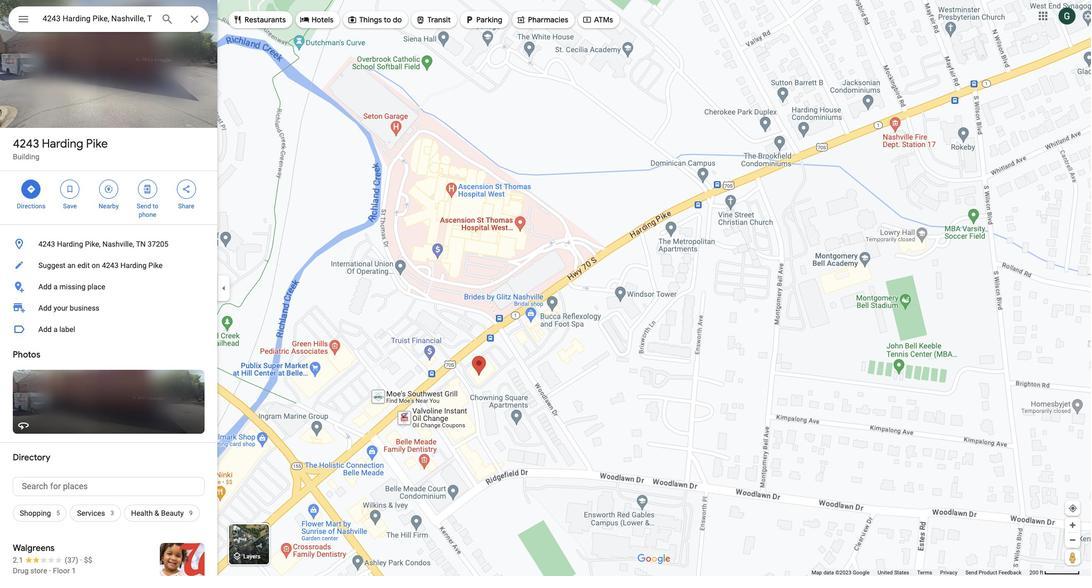 Task type: locate. For each thing, give the bounding box(es) containing it.
4243 right on
[[102, 261, 119, 270]]

0 horizontal spatial pike
[[86, 136, 108, 151]]

harding inside the 4243 harding pike building
[[42, 136, 83, 151]]

4243 up suggest
[[38, 240, 55, 248]]

1 a from the top
[[54, 283, 58, 291]]

map
[[812, 570, 823, 576]]

to left do
[[384, 15, 391, 25]]

0 vertical spatial add
[[38, 283, 52, 291]]

0 horizontal spatial ·
[[49, 567, 51, 575]]

4243 harding pike, nashville, tn 37205 button
[[0, 233, 218, 255]]

suggest
[[38, 261, 66, 270]]

terms
[[918, 570, 933, 576]]

to
[[384, 15, 391, 25], [153, 203, 158, 210]]

privacy
[[941, 570, 958, 576]]

pike,
[[85, 240, 101, 248]]

building
[[13, 152, 40, 161]]


[[517, 14, 526, 26]]

3 add from the top
[[38, 325, 52, 334]]

2 vertical spatial harding
[[121, 261, 147, 270]]

harding down the tn
[[121, 261, 147, 270]]

$$
[[84, 556, 92, 565]]

feedback
[[999, 570, 1022, 576]]

1 horizontal spatial send
[[966, 570, 978, 576]]

(37)
[[65, 556, 78, 565]]

health
[[131, 509, 153, 518]]

pike inside button
[[149, 261, 163, 270]]

1 horizontal spatial to
[[384, 15, 391, 25]]

· left $$
[[80, 556, 82, 565]]


[[300, 14, 310, 26]]

footer
[[812, 569, 1030, 576]]

directory
[[13, 453, 50, 463]]

health & beauty 9
[[131, 509, 193, 518]]

send left the product
[[966, 570, 978, 576]]

a left missing
[[54, 283, 58, 291]]

terms button
[[918, 569, 933, 576]]

to up phone
[[153, 203, 158, 210]]

suggest an edit on 4243 harding pike button
[[0, 255, 218, 276]]

3
[[110, 510, 114, 517]]

1 vertical spatial send
[[966, 570, 978, 576]]

·
[[80, 556, 82, 565], [49, 567, 51, 575]]

a inside button
[[54, 283, 58, 291]]

2 a from the top
[[54, 325, 58, 334]]

0 horizontal spatial send
[[137, 203, 151, 210]]

nearby
[[99, 203, 119, 210]]

send up phone
[[137, 203, 151, 210]]

a for missing
[[54, 283, 58, 291]]

· right store
[[49, 567, 51, 575]]


[[17, 12, 30, 27]]

a inside button
[[54, 325, 58, 334]]

send to phone
[[137, 203, 158, 219]]

1 horizontal spatial ·
[[80, 556, 82, 565]]

harding up 
[[42, 136, 83, 151]]

0 vertical spatial 4243
[[13, 136, 39, 151]]

a left the label
[[54, 325, 58, 334]]

add down suggest
[[38, 283, 52, 291]]

suggest an edit on 4243 harding pike
[[38, 261, 163, 270]]

&
[[155, 509, 159, 518]]

beauty
[[161, 509, 184, 518]]

add for add your business
[[38, 304, 52, 312]]

1 horizontal spatial pike
[[149, 261, 163, 270]]

0 vertical spatial harding
[[42, 136, 83, 151]]


[[416, 14, 426, 26]]

2 vertical spatial add
[[38, 325, 52, 334]]

200 ft button
[[1030, 570, 1081, 576]]

1 vertical spatial pike
[[149, 261, 163, 270]]

nashville,
[[102, 240, 134, 248]]

footer containing map data ©2023 google
[[812, 569, 1030, 576]]

atms
[[594, 15, 614, 25]]

1 vertical spatial harding
[[57, 240, 83, 248]]

 transit
[[416, 14, 451, 26]]

add inside button
[[38, 283, 52, 291]]

share
[[178, 203, 195, 210]]

None field
[[43, 12, 152, 25]]


[[65, 183, 75, 195]]

1 add from the top
[[38, 283, 52, 291]]


[[465, 14, 475, 26]]

©2023
[[836, 570, 852, 576]]

harding
[[42, 136, 83, 151], [57, 240, 83, 248], [121, 261, 147, 270]]

0 vertical spatial a
[[54, 283, 58, 291]]

0 horizontal spatial to
[[153, 203, 158, 210]]

pike up  on the left top of page
[[86, 136, 108, 151]]

1 vertical spatial a
[[54, 325, 58, 334]]

 parking
[[465, 14, 503, 26]]

send inside send to phone
[[137, 203, 151, 210]]

1 vertical spatial 4243
[[38, 240, 55, 248]]

tn
[[136, 240, 146, 248]]

add a missing place button
[[0, 276, 218, 297]]

pike down 37205
[[149, 261, 163, 270]]

1 vertical spatial to
[[153, 203, 158, 210]]

harding up an
[[57, 240, 83, 248]]

shopping
[[20, 509, 51, 518]]

to inside  things to do
[[384, 15, 391, 25]]

2 vertical spatial 4243
[[102, 261, 119, 270]]

add for add a missing place
[[38, 283, 52, 291]]

ft
[[1040, 570, 1044, 576]]

states
[[895, 570, 910, 576]]

5
[[56, 510, 60, 517]]

0 vertical spatial pike
[[86, 136, 108, 151]]

send inside button
[[966, 570, 978, 576]]

add
[[38, 283, 52, 291], [38, 304, 52, 312], [38, 325, 52, 334]]

add left the label
[[38, 325, 52, 334]]

0 vertical spatial send
[[137, 203, 151, 210]]

4243 inside button
[[38, 240, 55, 248]]

1 vertical spatial add
[[38, 304, 52, 312]]

collapse side panel image
[[218, 282, 230, 294]]

phone
[[139, 211, 156, 219]]

4243
[[13, 136, 39, 151], [38, 240, 55, 248], [102, 261, 119, 270]]

a
[[54, 283, 58, 291], [54, 325, 58, 334]]

add left your
[[38, 304, 52, 312]]

services 3
[[77, 509, 114, 518]]

add inside button
[[38, 325, 52, 334]]

privacy button
[[941, 569, 958, 576]]

1 vertical spatial ·
[[49, 567, 51, 575]]

harding inside button
[[57, 240, 83, 248]]

4243 up building
[[13, 136, 39, 151]]

send product feedback button
[[966, 569, 1022, 576]]

2 add from the top
[[38, 304, 52, 312]]

4243 inside the 4243 harding pike building
[[13, 136, 39, 151]]

send
[[137, 203, 151, 210], [966, 570, 978, 576]]

0 vertical spatial to
[[384, 15, 391, 25]]

none text field inside 4243 harding pike main content
[[13, 477, 205, 496]]

None text field
[[13, 477, 205, 496]]

shopping 5
[[20, 509, 60, 518]]

none field inside 4243 harding pike, nashville, tn 37205 field
[[43, 12, 152, 25]]

 button
[[9, 6, 38, 34]]



Task type: describe. For each thing, give the bounding box(es) containing it.
add a missing place
[[38, 283, 105, 291]]

data
[[824, 570, 835, 576]]

floor
[[53, 567, 70, 575]]

200
[[1030, 570, 1039, 576]]

pike inside the 4243 harding pike building
[[86, 136, 108, 151]]

 atms
[[583, 14, 614, 26]]

 hotels
[[300, 14, 334, 26]]

united states
[[878, 570, 910, 576]]

actions for 4243 harding pike region
[[0, 171, 218, 224]]

photos
[[13, 350, 40, 360]]

map data ©2023 google
[[812, 570, 870, 576]]

place
[[87, 283, 105, 291]]

add a label
[[38, 325, 75, 334]]

save
[[63, 203, 77, 210]]

transit
[[428, 15, 451, 25]]

drug store · floor 1
[[13, 567, 76, 575]]

4243 for pike,
[[38, 240, 55, 248]]

show street view coverage image
[[1066, 550, 1081, 566]]

add your business
[[38, 304, 99, 312]]

an
[[67, 261, 76, 270]]

united
[[878, 570, 893, 576]]

do
[[393, 15, 402, 25]]

send product feedback
[[966, 570, 1022, 576]]

add for add a label
[[38, 325, 52, 334]]

label
[[59, 325, 75, 334]]

parking
[[477, 15, 503, 25]]

layers
[[243, 554, 261, 560]]

to inside send to phone
[[153, 203, 158, 210]]

1
[[72, 567, 76, 575]]

on
[[92, 261, 100, 270]]


[[233, 14, 243, 26]]

harding inside button
[[121, 261, 147, 270]]

add your business link
[[0, 297, 218, 319]]

 restaurants
[[233, 14, 286, 26]]

missing
[[59, 283, 86, 291]]

zoom in image
[[1069, 521, 1077, 529]]


[[26, 183, 36, 195]]

business
[[70, 304, 99, 312]]

4243 harding pike main content
[[0, 0, 218, 576]]

edit
[[77, 261, 90, 270]]

product
[[979, 570, 998, 576]]

· $$
[[80, 556, 92, 565]]

footer inside google maps 'element'
[[812, 569, 1030, 576]]

4243 inside button
[[102, 261, 119, 270]]

4243 Harding Pike, Nashville, TN 37205 field
[[9, 6, 209, 32]]

show your location image
[[1069, 504, 1078, 513]]


[[583, 14, 592, 26]]

hotels
[[312, 15, 334, 25]]

united states button
[[878, 569, 910, 576]]

 things to do
[[348, 14, 402, 26]]

your
[[54, 304, 68, 312]]

harding for pike,
[[57, 240, 83, 248]]

walgreens
[[13, 543, 55, 554]]

2.1
[[13, 556, 23, 565]]

drug
[[13, 567, 29, 575]]

200 ft
[[1030, 570, 1044, 576]]

google account: greg robinson  
(robinsongreg175@gmail.com) image
[[1059, 7, 1076, 24]]

2.1 stars 37 reviews image
[[13, 555, 78, 566]]

37205
[[148, 240, 169, 248]]

a for label
[[54, 325, 58, 334]]


[[143, 183, 152, 195]]

restaurants
[[245, 15, 286, 25]]

4243 harding pike building
[[13, 136, 108, 161]]

services
[[77, 509, 105, 518]]

directions
[[17, 203, 45, 210]]

things
[[359, 15, 382, 25]]

9
[[189, 510, 193, 517]]

0 vertical spatial ·
[[80, 556, 82, 565]]

4243 for pike
[[13, 136, 39, 151]]

add a label button
[[0, 319, 218, 340]]


[[104, 183, 114, 195]]

send for send to phone
[[137, 203, 151, 210]]

send for send product feedback
[[966, 570, 978, 576]]

zoom out image
[[1069, 536, 1077, 544]]

 search field
[[9, 6, 209, 34]]


[[348, 14, 357, 26]]

pharmacies
[[528, 15, 569, 25]]

google
[[853, 570, 870, 576]]

harding for pike
[[42, 136, 83, 151]]

4243 harding pike, nashville, tn 37205
[[38, 240, 169, 248]]

 pharmacies
[[517, 14, 569, 26]]

price: moderate image
[[84, 556, 92, 565]]


[[182, 183, 191, 195]]

google maps element
[[0, 0, 1092, 576]]

store
[[30, 567, 47, 575]]



Task type: vqa. For each thing, say whether or not it's contained in the screenshot.
the middle 2011
no



